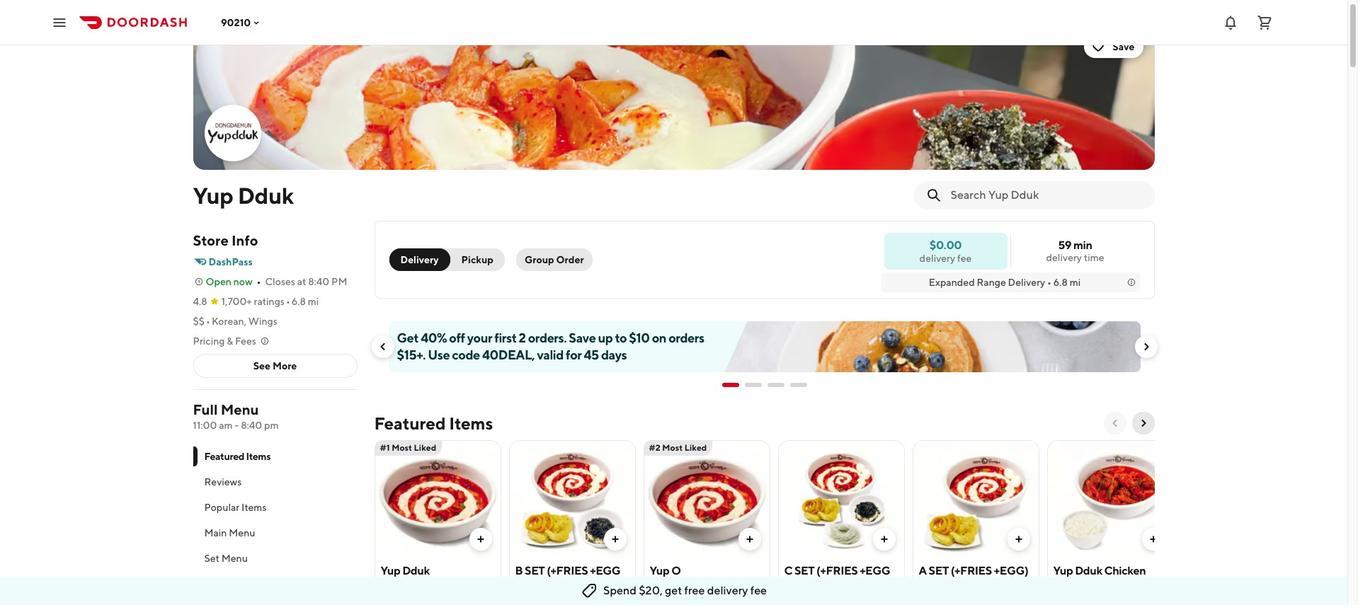 Task type: locate. For each thing, give the bounding box(es) containing it.
1 most from the left
[[392, 443, 412, 453]]

3 set from the left
[[929, 564, 949, 578]]

0 vertical spatial featured
[[374, 414, 446, 433]]

delivery right free
[[707, 584, 748, 598]]

yup dduk chicken stew button
[[1047, 441, 1174, 606]]

b set (+fries +egg +riceball[diy])
[[515, 564, 621, 593]]

featured up reviews
[[204, 451, 244, 462]]

(+fries
[[547, 564, 588, 578], [817, 564, 858, 578], [951, 564, 992, 578]]

0 horizontal spatial featured items
[[204, 451, 271, 462]]

add item to cart image
[[475, 534, 486, 545], [879, 534, 890, 545], [1148, 534, 1159, 545]]

delivery
[[1046, 252, 1082, 263], [920, 252, 955, 264], [707, 584, 748, 598]]

1 horizontal spatial previous button of carousel image
[[1109, 418, 1121, 429]]

0 horizontal spatial 8:40
[[241, 420, 262, 431]]

0 vertical spatial featured items
[[374, 414, 493, 433]]

2 vertical spatial menu
[[221, 553, 248, 564]]

delivery left time
[[1046, 252, 1082, 263]]

0 horizontal spatial dduk
[[238, 182, 294, 209]]

delivery
[[400, 254, 439, 266], [1008, 277, 1045, 288]]

liked down featured items heading
[[414, 443, 436, 453]]

1 horizontal spatial delivery
[[920, 252, 955, 264]]

40%
[[421, 331, 447, 346]]

set right b
[[525, 564, 545, 578]]

1 add item to cart image from the left
[[475, 534, 486, 545]]

store
[[193, 232, 229, 249]]

+egg inside 'b set (+fries +egg +riceball[diy])'
[[590, 564, 621, 578]]

(+fries left "+egg)"
[[951, 564, 992, 578]]

add item to cart image inside a set (+fries +egg) button
[[1013, 534, 1024, 545]]

liked
[[414, 443, 436, 453], [685, 443, 707, 453]]

pricing & fees button
[[193, 334, 270, 348]]

3 add item to cart image from the left
[[1013, 534, 1024, 545]]

3 add item to cart image from the left
[[1148, 534, 1159, 545]]

set menu button
[[193, 546, 357, 572]]

1 horizontal spatial add item to cart image
[[879, 534, 890, 545]]

86%
[[705, 582, 725, 593]]

add item to cart image inside yup dduk chicken stew button
[[1148, 534, 1159, 545]]

1 vertical spatial menu
[[229, 528, 255, 539]]

4.8
[[193, 296, 207, 307]]

0 vertical spatial 8:40
[[308, 276, 330, 288]]

fee right (37)
[[750, 584, 767, 598]]

set inside c set (+fries +egg +riceball[diy] +cellopha
[[795, 564, 815, 578]]

$15+.
[[397, 348, 426, 363]]

2 horizontal spatial add item to cart image
[[1148, 534, 1159, 545]]

8:40 inside full menu 11:00 am - 8:40 pm
[[241, 420, 262, 431]]

featured items up reviews
[[204, 451, 271, 462]]

1 horizontal spatial featured items
[[374, 414, 493, 433]]

6.8 mi
[[292, 296, 319, 307]]

1 vertical spatial fee
[[750, 584, 767, 598]]

full
[[193, 402, 218, 418]]

#1 most liked
[[380, 443, 436, 453]]

6.8 down the at
[[292, 296, 306, 307]]

yup
[[193, 182, 233, 209], [381, 564, 400, 578], [650, 564, 670, 578], [1053, 564, 1073, 578]]

1 vertical spatial 6.8
[[292, 296, 306, 307]]

(+fries up +riceball[diy])
[[547, 564, 588, 578]]

yup dduk image
[[193, 21, 1155, 170], [206, 106, 260, 160], [375, 441, 500, 559]]

0 horizontal spatial +egg
[[590, 564, 621, 578]]

0 vertical spatial mi
[[1070, 277, 1081, 288]]

1 horizontal spatial save
[[1113, 41, 1135, 52]]

set
[[525, 564, 545, 578], [795, 564, 815, 578], [929, 564, 949, 578]]

next button of carousel image
[[1141, 341, 1152, 353], [1138, 418, 1149, 429]]

save
[[1113, 41, 1135, 52], [569, 331, 596, 346]]

#1
[[380, 443, 390, 453]]

now
[[233, 276, 253, 288]]

save button
[[1085, 35, 1143, 58]]

1 horizontal spatial mi
[[1070, 277, 1081, 288]]

1 horizontal spatial 6.8
[[1054, 277, 1068, 288]]

to
[[615, 331, 627, 346]]

add item to cart image inside c set (+fries +egg +riceball[diy] +cellopha button
[[879, 534, 890, 545]]

set right a
[[929, 564, 949, 578]]

2 horizontal spatial dduk
[[1075, 564, 1103, 578]]

+egg inside c set (+fries +egg +riceball[diy] +cellopha
[[860, 564, 890, 578]]

1 horizontal spatial delivery
[[1008, 277, 1045, 288]]

featured inside heading
[[374, 414, 446, 433]]

8:40 right the at
[[308, 276, 330, 288]]

(+fries up +riceball[diy]
[[817, 564, 858, 578]]

use
[[428, 348, 450, 363]]

delivery inside radio
[[400, 254, 439, 266]]

order
[[556, 254, 584, 266]]

•
[[257, 276, 261, 288], [1047, 277, 1052, 288], [286, 296, 290, 307], [206, 316, 210, 327], [685, 582, 689, 593]]

0 horizontal spatial mi
[[308, 296, 319, 307]]

add item to cart image for a set (+fries +egg) image
[[1013, 534, 1024, 545]]

0 horizontal spatial most
[[392, 443, 412, 453]]

• right the now at the left top of the page
[[257, 276, 261, 288]]

1 horizontal spatial set
[[795, 564, 815, 578]]

2 add item to cart image from the left
[[744, 534, 755, 545]]

1 +egg from the left
[[590, 564, 621, 578]]

1 horizontal spatial add item to cart image
[[744, 534, 755, 545]]

previous button of carousel image
[[377, 341, 388, 353], [1109, 418, 1121, 429]]

set for c
[[795, 564, 815, 578]]

1 horizontal spatial featured
[[374, 414, 446, 433]]

1 horizontal spatial liked
[[685, 443, 707, 453]]

fee inside $0.00 delivery fee
[[957, 252, 972, 264]]

2 liked from the left
[[685, 443, 707, 453]]

2 vertical spatial items
[[242, 502, 267, 513]]

2 +egg from the left
[[860, 564, 890, 578]]

$20,
[[639, 584, 663, 598]]

menu right set
[[221, 553, 248, 564]]

0 horizontal spatial fee
[[750, 584, 767, 598]]

add item to cart image for b set (+fries +egg +riceball[diy]) image
[[609, 534, 621, 545]]

(+fries inside 'b set (+fries +egg +riceball[diy])'
[[547, 564, 588, 578]]

1 horizontal spatial (+fries
[[817, 564, 858, 578]]

items right popular
[[242, 502, 267, 513]]

see more button
[[194, 355, 357, 377]]

1 vertical spatial items
[[246, 451, 271, 462]]

set for a
[[929, 564, 949, 578]]

time
[[1084, 252, 1104, 263]]

stew
[[1053, 580, 1079, 593]]

items down code
[[449, 414, 493, 433]]

1 vertical spatial save
[[569, 331, 596, 346]]

wings
[[248, 316, 277, 327]]

delivery left pickup radio
[[400, 254, 439, 266]]

most for #1
[[392, 443, 412, 453]]

1 vertical spatial 8:40
[[241, 420, 262, 431]]

0 vertical spatial delivery
[[400, 254, 439, 266]]

+egg for +riceball[diy])
[[590, 564, 621, 578]]

0 horizontal spatial featured
[[204, 451, 244, 462]]

most right the #2
[[662, 443, 683, 453]]

2 horizontal spatial delivery
[[1046, 252, 1082, 263]]

up
[[598, 331, 613, 346]]

main menu button
[[193, 521, 357, 546]]

mi down • closes at 8:40 pm
[[308, 296, 319, 307]]

0 horizontal spatial add item to cart image
[[609, 534, 621, 545]]

1 liked from the left
[[414, 443, 436, 453]]

0 horizontal spatial (+fries
[[547, 564, 588, 578]]

2 horizontal spatial (+fries
[[951, 564, 992, 578]]

(+fries for +riceball[diy])
[[547, 564, 588, 578]]

valid
[[537, 348, 564, 363]]

8:40
[[308, 276, 330, 288], [241, 420, 262, 431]]

set right c
[[795, 564, 815, 578]]

Delivery radio
[[389, 249, 450, 271]]

0 horizontal spatial delivery
[[400, 254, 439, 266]]

0 vertical spatial fee
[[957, 252, 972, 264]]

set inside 'b set (+fries +egg +riceball[diy])'
[[525, 564, 545, 578]]

first
[[495, 331, 517, 346]]

0 items, open order cart image
[[1256, 14, 1273, 31]]

0 horizontal spatial add item to cart image
[[475, 534, 486, 545]]

1 (+fries from the left
[[547, 564, 588, 578]]

yup o image
[[644, 441, 769, 559]]

#2
[[649, 443, 661, 453]]

c
[[784, 564, 793, 578]]

1 vertical spatial delivery
[[1008, 277, 1045, 288]]

+egg up spend
[[590, 564, 621, 578]]

8:40 right -
[[241, 420, 262, 431]]

spend
[[603, 584, 637, 598]]

get
[[665, 584, 682, 598]]

items up 'reviews' button
[[246, 451, 271, 462]]

menu inside full menu 11:00 am - 8:40 pm
[[221, 402, 259, 418]]

3 (+fries from the left
[[951, 564, 992, 578]]

menu up -
[[221, 402, 259, 418]]

set inside a set (+fries +egg) button
[[929, 564, 949, 578]]

save inside button
[[1113, 41, 1135, 52]]

menu down "popular items"
[[229, 528, 255, 539]]

more
[[273, 360, 297, 372]]

b set (+fries +egg +riceball[diy]) button
[[509, 441, 636, 606]]

1 vertical spatial featured
[[204, 451, 244, 462]]

+egg left a
[[860, 564, 890, 578]]

0 horizontal spatial liked
[[414, 443, 436, 453]]

most right #1
[[392, 443, 412, 453]]

0 vertical spatial items
[[449, 414, 493, 433]]

dduk
[[238, 182, 294, 209], [402, 564, 430, 578], [1075, 564, 1103, 578]]

0 vertical spatial menu
[[221, 402, 259, 418]]

pickup
[[461, 254, 494, 266]]

6.8 down 59 min delivery time
[[1054, 277, 1068, 288]]

&
[[227, 336, 233, 347]]

delivery right range
[[1008, 277, 1045, 288]]

expanded range delivery • 6.8 mi image
[[1126, 277, 1137, 288]]

featured
[[374, 414, 446, 433], [204, 451, 244, 462]]

b
[[515, 564, 523, 578]]

mi
[[1070, 277, 1081, 288], [308, 296, 319, 307]]

2 horizontal spatial set
[[929, 564, 949, 578]]

liked right the #2
[[685, 443, 707, 453]]

add item to cart image
[[609, 534, 621, 545], [744, 534, 755, 545], [1013, 534, 1024, 545]]

delivery down '$0.00'
[[920, 252, 955, 264]]

1 horizontal spatial fee
[[957, 252, 972, 264]]

1 set from the left
[[525, 564, 545, 578]]

0 horizontal spatial set
[[525, 564, 545, 578]]

2 add item to cart image from the left
[[879, 534, 890, 545]]

1 horizontal spatial most
[[662, 443, 683, 453]]

delivery inside 59 min delivery time
[[1046, 252, 1082, 263]]

1 add item to cart image from the left
[[609, 534, 621, 545]]

Pickup radio
[[442, 249, 505, 271]]

0 vertical spatial previous button of carousel image
[[377, 341, 388, 353]]

fees
[[235, 336, 256, 347]]

set for b
[[525, 564, 545, 578]]

2 set from the left
[[795, 564, 815, 578]]

yup o
[[650, 564, 681, 578]]

yup dduk chicken stew
[[1053, 564, 1146, 593]]

yup dduk
[[193, 182, 294, 209], [381, 564, 430, 578]]

expanded
[[929, 277, 975, 288]]

#2 most liked
[[649, 443, 707, 453]]

fee
[[957, 252, 972, 264], [750, 584, 767, 598]]

delivery inside $0.00 delivery fee
[[920, 252, 955, 264]]

pm
[[264, 420, 279, 431]]

0 horizontal spatial 6.8
[[292, 296, 306, 307]]

(+fries inside c set (+fries +egg +riceball[diy] +cellopha
[[817, 564, 858, 578]]

group
[[525, 254, 554, 266]]

featured up #1 most liked
[[374, 414, 446, 433]]

0 vertical spatial yup dduk
[[193, 182, 294, 209]]

1 horizontal spatial +egg
[[860, 564, 890, 578]]

2 (+fries from the left
[[817, 564, 858, 578]]

2 most from the left
[[662, 443, 683, 453]]

fee down '$0.00'
[[957, 252, 972, 264]]

featured items up #1 most liked
[[374, 414, 493, 433]]

(+fries inside a set (+fries +egg) button
[[951, 564, 992, 578]]

1 vertical spatial yup dduk
[[381, 564, 430, 578]]

items
[[449, 414, 493, 433], [246, 451, 271, 462], [242, 502, 267, 513]]

$$
[[193, 316, 205, 327]]

mi down 59 min delivery time
[[1070, 277, 1081, 288]]

0 vertical spatial save
[[1113, 41, 1135, 52]]

2 horizontal spatial add item to cart image
[[1013, 534, 1024, 545]]

0 horizontal spatial save
[[569, 331, 596, 346]]



Task type: vqa. For each thing, say whether or not it's contained in the screenshot.
'+Egg)'
yes



Task type: describe. For each thing, give the bounding box(es) containing it.
ratings
[[254, 296, 285, 307]]

info
[[232, 232, 258, 249]]

am
[[219, 420, 233, 431]]

liked for #2 most liked
[[685, 443, 707, 453]]

open
[[206, 276, 232, 288]]

free
[[685, 584, 705, 598]]

featured items heading
[[374, 412, 493, 435]]

see more
[[253, 360, 297, 372]]

40deal,
[[482, 348, 535, 363]]

(+fries for +riceball[diy]
[[817, 564, 858, 578]]

popular items button
[[193, 495, 357, 521]]

reviews button
[[193, 470, 357, 495]]

1 vertical spatial next button of carousel image
[[1138, 418, 1149, 429]]

+riceball[diy]
[[784, 580, 871, 593]]

yup inside yup dduk chicken stew
[[1053, 564, 1073, 578]]

1 vertical spatial mi
[[308, 296, 319, 307]]

reviews
[[204, 477, 242, 488]]

menu for full
[[221, 402, 259, 418]]

see
[[253, 360, 271, 372]]

main
[[204, 528, 227, 539]]

at
[[297, 276, 306, 288]]

pricing
[[193, 336, 225, 347]]

• left 6.8 mi
[[286, 296, 290, 307]]

notification bell image
[[1222, 14, 1239, 31]]

c set (+fries +egg +riceball[diy] +cellophane noodle) image
[[779, 441, 904, 559]]

0 horizontal spatial previous button of carousel image
[[377, 341, 388, 353]]

45
[[584, 348, 599, 363]]

spend $20, get free delivery fee
[[603, 584, 767, 598]]

open menu image
[[51, 14, 68, 31]]

closes
[[265, 276, 295, 288]]

orders
[[669, 331, 704, 346]]

b set (+fries +egg +riceball[diy]) image
[[510, 441, 635, 559]]

add item to cart image for yup o image
[[744, 534, 755, 545]]

most for #2
[[662, 443, 683, 453]]

get
[[397, 331, 419, 346]]

• right get
[[685, 582, 689, 593]]

1 vertical spatial featured items
[[204, 451, 271, 462]]

86% (37)
[[705, 582, 744, 593]]

$0.00 delivery fee
[[920, 238, 972, 264]]

c set (+fries +egg +riceball[diy] +cellopha button
[[778, 441, 905, 606]]

your
[[467, 331, 492, 346]]

min
[[1074, 239, 1092, 252]]

a set (+fries +egg) button
[[913, 441, 1039, 606]]

1,700+ ratings •
[[221, 296, 290, 307]]

59
[[1058, 239, 1072, 252]]

add item to cart image for c set (+fries +egg +riceball[diy] +cellopha
[[879, 534, 890, 545]]

items inside button
[[242, 502, 267, 513]]

for
[[566, 348, 582, 363]]

dduk inside yup dduk chicken stew
[[1075, 564, 1103, 578]]

save inside get 40% off your first 2 orders. save up to $10 on orders $15+.  use code 40deal, valid for 45 days
[[569, 331, 596, 346]]

items inside heading
[[449, 414, 493, 433]]

a set (+fries +egg)
[[919, 564, 1029, 578]]

$0.00
[[930, 238, 962, 252]]

2
[[519, 331, 526, 346]]

code
[[452, 348, 480, 363]]

range
[[977, 277, 1006, 288]]

popular items
[[204, 502, 267, 513]]

yup dduk chicken stew image
[[1048, 441, 1173, 559]]

group order
[[525, 254, 584, 266]]

0 horizontal spatial yup dduk
[[193, 182, 294, 209]]

popular
[[204, 502, 240, 513]]

get 40% off your first 2 orders. save up to $10 on orders $15+.  use code 40deal, valid for 45 days
[[397, 331, 704, 363]]

• right $$
[[206, 316, 210, 327]]

pricing & fees
[[193, 336, 256, 347]]

store info
[[193, 232, 258, 249]]

0 vertical spatial next button of carousel image
[[1141, 341, 1152, 353]]

full menu 11:00 am - 8:40 pm
[[193, 402, 279, 431]]

1 vertical spatial previous button of carousel image
[[1109, 418, 1121, 429]]

add item to cart image for yup dduk chicken stew
[[1148, 534, 1159, 545]]

menu for set
[[221, 553, 248, 564]]

1 horizontal spatial 8:40
[[308, 276, 330, 288]]

on
[[652, 331, 666, 346]]

order methods option group
[[389, 249, 505, 271]]

-
[[235, 420, 239, 431]]

• closes at 8:40 pm
[[257, 276, 347, 288]]

set menu
[[204, 553, 248, 564]]

select promotional banner element
[[722, 373, 807, 398]]

11:00
[[193, 420, 217, 431]]

$27.00
[[650, 582, 682, 593]]

+egg for +riceball[diy]
[[860, 564, 890, 578]]

$10
[[629, 331, 650, 346]]

menu for main
[[229, 528, 255, 539]]

korean,
[[212, 316, 247, 327]]

group order button
[[516, 249, 593, 271]]

expanded range delivery • 6.8 mi
[[929, 277, 1081, 288]]

90210
[[221, 17, 251, 28]]

set
[[204, 553, 219, 564]]

$$ • korean, wings
[[193, 316, 277, 327]]

chicken
[[1105, 564, 1146, 578]]

dashpass
[[209, 256, 253, 268]]

a
[[919, 564, 927, 578]]

off
[[449, 331, 465, 346]]

orders.
[[528, 331, 567, 346]]

main menu
[[204, 528, 255, 539]]

c set (+fries +egg +riceball[diy] +cellopha
[[784, 564, 890, 606]]

Item Search search field
[[951, 188, 1143, 203]]

(37)
[[727, 582, 744, 593]]

a set (+fries +egg) image
[[913, 441, 1039, 559]]

0 horizontal spatial delivery
[[707, 584, 748, 598]]

59 min delivery time
[[1046, 239, 1104, 263]]

days
[[601, 348, 627, 363]]

1 horizontal spatial yup dduk
[[381, 564, 430, 578]]

• down 59 min delivery time
[[1047, 277, 1052, 288]]

+riceball[diy])
[[515, 580, 606, 593]]

o
[[671, 564, 681, 578]]

0 vertical spatial 6.8
[[1054, 277, 1068, 288]]

1 horizontal spatial dduk
[[402, 564, 430, 578]]

liked for #1 most liked
[[414, 443, 436, 453]]

1,700+
[[221, 296, 252, 307]]



